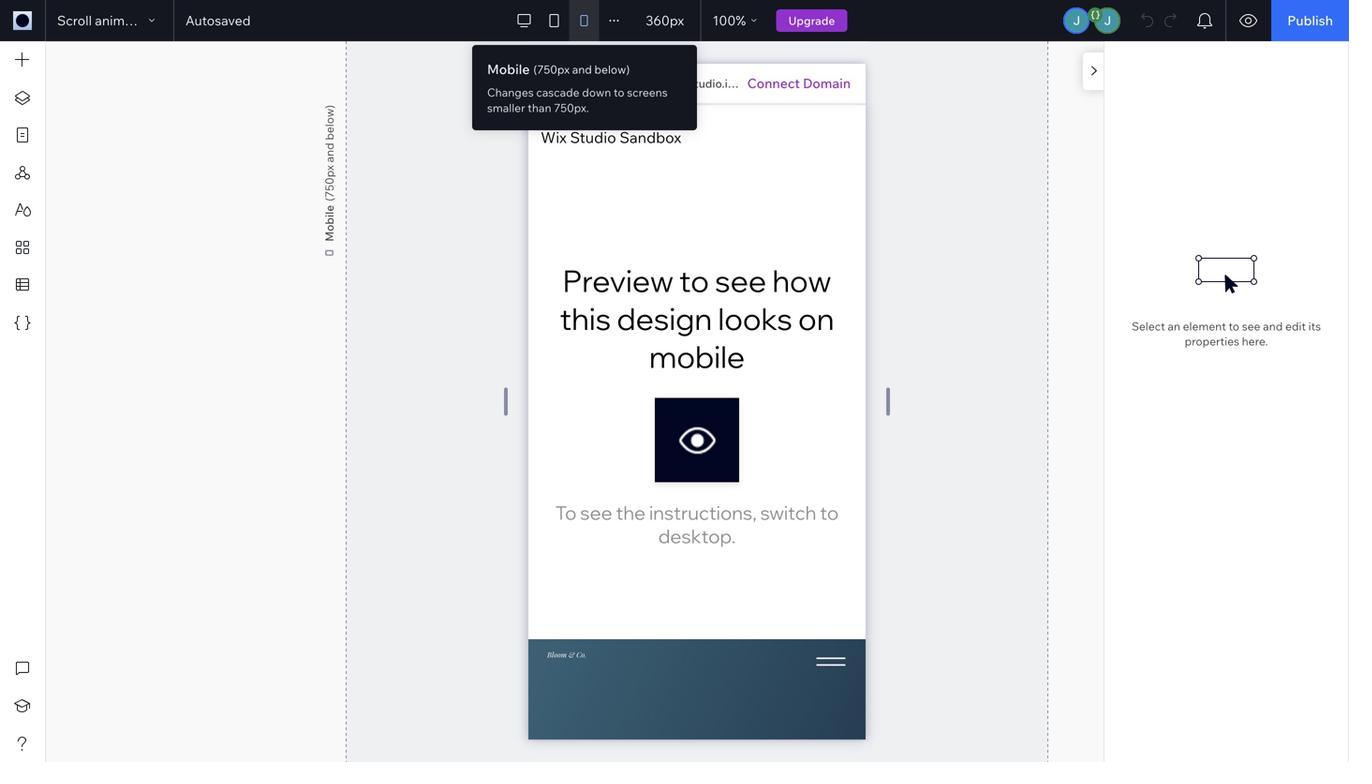 Task type: describe. For each thing, give the bounding box(es) containing it.
https://johnsmith43233.wixstudio.io/my-site
[[544, 76, 778, 90]]

mobile
[[487, 61, 530, 77]]

below)
[[595, 62, 630, 76]]

https://johnsmith43233.wixstudio.io/my-
[[544, 76, 759, 90]]

and inside select an element to see and edit its properties here.
[[1264, 319, 1283, 333]]

360
[[646, 12, 670, 29]]

100
[[713, 12, 736, 29]]

autosaved
[[186, 12, 251, 29]]

domain
[[803, 75, 851, 91]]

connect domain
[[748, 75, 851, 91]]

down
[[582, 85, 611, 99]]

connect domain button
[[748, 74, 851, 93]]

750px.
[[554, 101, 589, 115]]

select an element to see and edit its properties here.
[[1132, 319, 1322, 348]]

site
[[759, 76, 778, 90]]

to inside select an element to see and edit its properties here.
[[1229, 319, 1240, 333]]

properties
[[1185, 334, 1240, 348]]

here.
[[1243, 334, 1269, 348]]

connect
[[748, 75, 800, 91]]

screens
[[627, 85, 668, 99]]

its
[[1309, 319, 1322, 333]]



Task type: vqa. For each thing, say whether or not it's contained in the screenshot.
'360'
yes



Task type: locate. For each thing, give the bounding box(es) containing it.
to right down
[[614, 85, 625, 99]]

1 avatar image from the left
[[1066, 9, 1088, 32]]

100 %
[[713, 12, 746, 29]]

px
[[670, 12, 684, 29]]

to
[[614, 85, 625, 99], [1229, 319, 1240, 333]]

mobile (750px and below) changes cascade down to screens smaller than 750px.
[[487, 61, 668, 115]]

2 avatar image from the left
[[1097, 9, 1119, 32]]

%
[[736, 12, 746, 29]]

(750px
[[534, 62, 570, 76]]

and right see
[[1264, 319, 1283, 333]]

360 px
[[646, 12, 684, 29]]

and inside the mobile (750px and below) changes cascade down to screens smaller than 750px.
[[572, 62, 592, 76]]

changes
[[487, 85, 534, 99]]

1 vertical spatial and
[[1264, 319, 1283, 333]]

1 vertical spatial to
[[1229, 319, 1240, 333]]

see
[[1243, 319, 1261, 333]]

publish
[[1288, 12, 1334, 29]]

smaller
[[487, 101, 525, 115]]

and up down
[[572, 62, 592, 76]]

than
[[528, 101, 552, 115]]

edit
[[1286, 319, 1307, 333]]

1 horizontal spatial to
[[1229, 319, 1240, 333]]

an
[[1168, 319, 1181, 333]]

to inside the mobile (750px and below) changes cascade down to screens smaller than 750px.
[[614, 85, 625, 99]]

0 horizontal spatial avatar image
[[1066, 9, 1088, 32]]

0 vertical spatial to
[[614, 85, 625, 99]]

element
[[1184, 319, 1227, 333]]

1 horizontal spatial and
[[1264, 319, 1283, 333]]

0 horizontal spatial to
[[614, 85, 625, 99]]

0 vertical spatial and
[[572, 62, 592, 76]]

to left see
[[1229, 319, 1240, 333]]

publish button
[[1272, 0, 1350, 41]]

avatar image
[[1066, 9, 1088, 32], [1097, 9, 1119, 32]]

0 horizontal spatial and
[[572, 62, 592, 76]]

select
[[1132, 319, 1166, 333]]

and
[[572, 62, 592, 76], [1264, 319, 1283, 333]]

1 horizontal spatial avatar image
[[1097, 9, 1119, 32]]

cascade
[[536, 85, 580, 99]]



